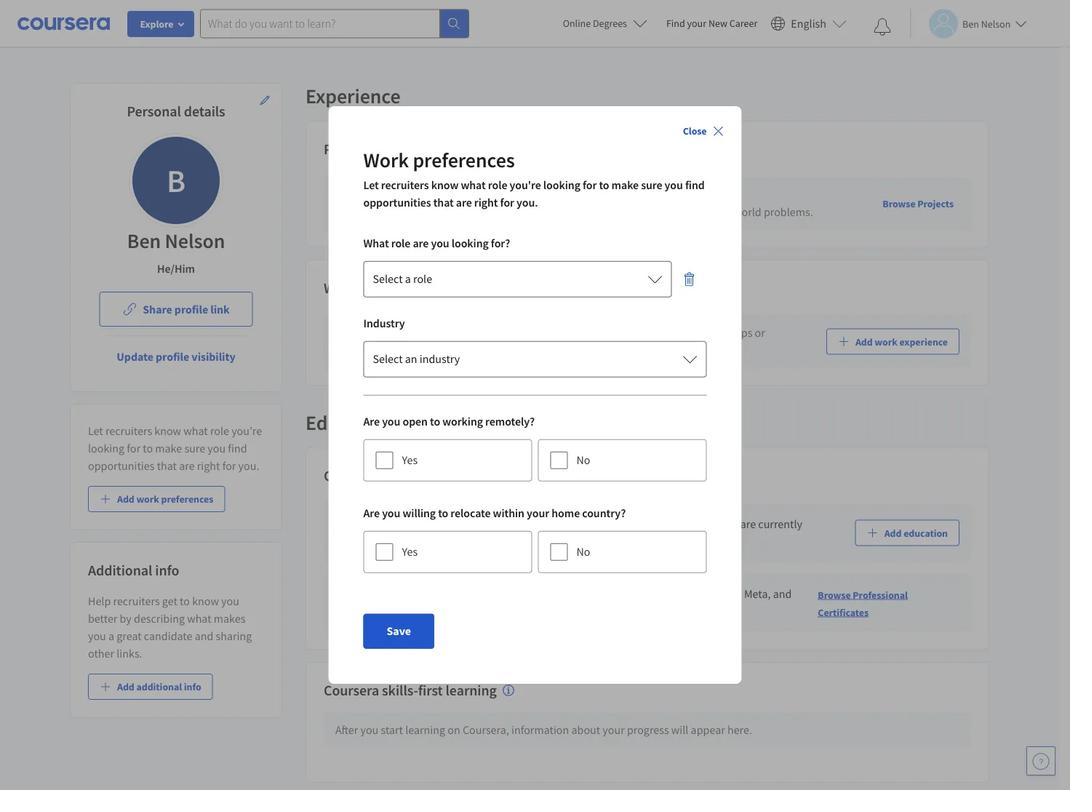 Task type: describe. For each thing, give the bounding box(es) containing it.
educational
[[382, 517, 439, 532]]

coursera
[[324, 681, 379, 700]]

technical
[[524, 205, 569, 220]]

close button
[[677, 118, 730, 144]]

recruiters inside the work preferences let recruiters know what role you're looking for to make sure you find opportunities that are right for you.
[[381, 178, 429, 192]]

are you willing to relocate within your home country?
[[364, 506, 626, 521]]

let inside the work preferences let recruiters know what role you're looking for to make sure you find opportunities that are right for you.
[[364, 178, 379, 192]]

past
[[382, 326, 402, 340]]

profile for update
[[156, 349, 189, 364]]

personal details
[[127, 102, 225, 120]]

select a role
[[373, 272, 432, 287]]

what role are you looking for?
[[364, 236, 510, 251]]

will
[[672, 723, 689, 738]]

browse professional certificates link
[[818, 589, 908, 619]]

are you open to working remotely?
[[364, 415, 535, 429]]

expertise
[[571, 205, 616, 220]]

opportunities inside let recruiters know what role you're looking for to make sure you find opportunities that are right for you.
[[88, 459, 155, 473]]

to inside the work preferences let recruiters know what role you're looking for to make sure you find opportunities that are right for you.
[[599, 178, 610, 192]]

work history
[[324, 279, 402, 297]]

with inside showcase your skills to recruiters with job-relevant projects add projects here to demonstrate your technical expertise and ability to solve real-world problems.
[[507, 188, 530, 202]]

sure inside the work preferences let recruiters know what role you're looking for to make sure you find opportunities that are right for you.
[[641, 178, 663, 192]]

if
[[514, 326, 520, 340]]

know inside the work preferences let recruiters know what role you're looking for to make sure you find opportunities that are right for you.
[[431, 178, 459, 192]]

by
[[120, 611, 132, 626]]

to right the open
[[430, 415, 441, 429]]

on
[[448, 723, 461, 738]]

are you open to working remotely? group
[[364, 413, 707, 488]]

work for history
[[324, 279, 356, 297]]

additional info
[[88, 562, 179, 580]]

role inside button
[[413, 272, 432, 287]]

you left start
[[361, 723, 379, 738]]

information
[[512, 723, 569, 738]]

find inside let recruiters know what role you're looking for to make sure you find opportunities that are right for you.
[[228, 441, 247, 456]]

start
[[381, 723, 403, 738]]

no for are you open to working remotely?
[[577, 453, 591, 468]]

what inside let recruiters know what role you're looking for to make sure you find opportunities that are right for you.
[[184, 424, 208, 438]]

get job-ready with role-based training from industry-leading companies like google, meta, and ibm.
[[336, 587, 792, 619]]

can
[[657, 326, 675, 340]]

add for educational
[[336, 517, 355, 532]]

a inside help recruiters get to know you better by describing what makes you a great candidate and sharing other links.
[[108, 629, 114, 644]]

job- inside showcase your skills to recruiters with job-relevant projects add projects here to demonstrate your technical expertise and ability to solve real-world problems.
[[533, 188, 552, 202]]

ben nelson
[[127, 228, 225, 254]]

right inside the work preferences let recruiters know what role you're looking for to make sure you find opportunities that are right for you.
[[475, 195, 498, 210]]

coursera,
[[463, 723, 509, 738]]

you left willing
[[382, 506, 401, 521]]

1 vertical spatial looking
[[452, 236, 489, 251]]

job- inside get job-ready with role-based training from industry-leading companies like google, meta, and ibm.
[[355, 587, 374, 602]]

country?
[[583, 506, 626, 521]]

add
[[677, 326, 696, 340]]

you inside the work preferences let recruiters know what role you're looking for to make sure you find opportunities that are right for you.
[[665, 178, 683, 192]]

add for past
[[336, 326, 355, 340]]

links.
[[117, 646, 142, 661]]

employers
[[554, 517, 605, 532]]

recruiters inside help recruiters get to know you better by describing what makes you a great candidate and sharing other links.
[[113, 594, 160, 609]]

save
[[387, 624, 411, 639]]

projects inside button
[[918, 197, 954, 210]]

let inside let recruiters know what role you're looking for to make sure you find opportunities that are right for you.
[[88, 424, 103, 438]]

nelson
[[165, 228, 225, 254]]

1 horizontal spatial projects
[[597, 188, 638, 202]]

browse projects
[[883, 197, 954, 210]]

role inside the work preferences let recruiters know what role you're looking for to make sure you find opportunities that are right for you.
[[488, 178, 508, 192]]

preferences inside add work preferences 'button'
[[161, 493, 213, 506]]

learning for start
[[406, 723, 446, 738]]

add education
[[885, 527, 949, 540]]

after you start learning on coursera, information about your progress will appear here.
[[336, 723, 753, 738]]

sure inside let recruiters know what role you're looking for to make sure you find opportunities that are right for you.
[[184, 441, 205, 456]]

let
[[539, 517, 552, 532]]

are for are you open to working remotely?
[[364, 415, 380, 429]]

recruiters inside showcase your skills to recruiters with job-relevant projects add projects here to demonstrate your technical expertise and ability to solve real-world problems.
[[455, 188, 505, 202]]

make inside the work preferences let recruiters know what role you're looking for to make sure you find opportunities that are right for you.
[[612, 178, 639, 192]]

and inside showcase your skills to recruiters with job-relevant projects add projects here to demonstrate your technical expertise and ability to solve real-world problems.
[[618, 205, 637, 220]]

to left solve at right top
[[672, 205, 682, 220]]

share profile link button
[[99, 292, 253, 327]]

that inside the work preferences let recruiters know what role you're looking for to make sure you find opportunities that are right for you.
[[434, 195, 454, 210]]

willing
[[403, 506, 436, 521]]

or inside add your educational background here to let employers know where you studied or are currently studying.
[[728, 517, 739, 532]]

he/him
[[157, 261, 195, 276]]

additional
[[136, 681, 182, 694]]

coursera image
[[17, 12, 110, 35]]

profile for share
[[175, 302, 208, 317]]

your left 'skills'
[[388, 188, 412, 202]]

industry
[[364, 316, 405, 331]]

you. inside the work preferences let recruiters know what role you're looking for to make sure you find opportunities that are right for you.
[[517, 195, 538, 210]]

edit image
[[259, 95, 271, 106]]

opportunities inside the work preferences let recruiters know what role you're looking for to make sure you find opportunities that are right for you.
[[364, 195, 431, 210]]

an
[[405, 352, 418, 367]]

find your new career
[[667, 17, 758, 30]]

browse for browse professional certificates
[[818, 589, 851, 602]]

your inside add your past work experience here. if you're just starting out, you can add internships or volunteer experience instead.
[[357, 326, 379, 340]]

credentials
[[324, 467, 395, 485]]

your inside add your educational background here to let employers know where you studied or are currently studying.
[[357, 517, 379, 532]]

save button
[[364, 614, 435, 649]]

based
[[450, 587, 479, 602]]

history
[[359, 279, 402, 297]]

skills
[[414, 188, 440, 202]]

relevant
[[552, 188, 595, 202]]

browse professional certificates
[[818, 589, 908, 619]]

for?
[[491, 236, 510, 251]]

right inside let recruiters know what role you're looking for to make sure you find opportunities that are right for you.
[[197, 459, 220, 473]]

work inside add your past work experience here. if you're just starting out, you can add internships or volunteer experience instead.
[[405, 326, 429, 340]]

currently
[[759, 517, 803, 532]]

training
[[482, 587, 520, 602]]

sharing
[[216, 629, 252, 644]]

meta,
[[745, 587, 771, 602]]

open
[[403, 415, 428, 429]]

find
[[667, 17, 686, 30]]

certificates
[[818, 606, 869, 619]]

you're inside let recruiters know what role you're looking for to make sure you find opportunities that are right for you.
[[232, 424, 262, 438]]

learning for first
[[446, 681, 497, 700]]

know inside let recruiters know what role you're looking for to make sure you find opportunities that are right for you.
[[155, 424, 181, 438]]

that inside let recruiters know what role you're looking for to make sure you find opportunities that are right for you.
[[157, 459, 177, 473]]

know inside help recruiters get to know you better by describing what makes you a great candidate and sharing other links.
[[192, 594, 219, 609]]

here inside showcase your skills to recruiters with job-relevant projects add projects here to demonstrate your technical expertise and ability to solve real-world problems.
[[399, 205, 421, 220]]

select an industry
[[373, 352, 460, 367]]

you up makes
[[221, 594, 239, 609]]

1 vertical spatial here.
[[728, 723, 753, 738]]

visibility
[[192, 349, 236, 364]]

volunteer
[[336, 343, 382, 358]]

ability
[[639, 205, 669, 220]]

you. inside let recruiters know what role you're looking for to make sure you find opportunities that are right for you.
[[238, 459, 259, 473]]

work for preferences
[[364, 148, 409, 173]]

just
[[555, 326, 573, 340]]

work for add work experience
[[875, 335, 898, 348]]

close
[[683, 125, 707, 138]]

add additional info
[[117, 681, 201, 694]]

personal
[[127, 102, 181, 120]]



Task type: vqa. For each thing, say whether or not it's contained in the screenshot.
learn within the Course Gain insight into a topic and learn the fundamentals
no



Task type: locate. For each thing, give the bounding box(es) containing it.
ready
[[374, 587, 401, 602]]

a inside button
[[405, 272, 411, 287]]

info inside add additional info 'button'
[[184, 681, 201, 694]]

select left an
[[373, 352, 403, 367]]

are up studying.
[[364, 506, 380, 521]]

1 yes from the top
[[402, 453, 418, 468]]

looking
[[544, 178, 581, 192], [452, 236, 489, 251], [88, 441, 125, 456]]

and right meta,
[[774, 587, 792, 602]]

1 vertical spatial yes
[[402, 545, 418, 560]]

coursera skills-first learning
[[324, 681, 497, 700]]

industry
[[420, 352, 460, 367]]

profile inside button
[[175, 302, 208, 317]]

here. left if
[[487, 326, 512, 340]]

add for preferences
[[117, 493, 135, 506]]

1 horizontal spatial info
[[184, 681, 201, 694]]

1 horizontal spatial with
[[507, 188, 530, 202]]

world
[[734, 205, 762, 220]]

get
[[162, 594, 178, 609]]

make up add work preferences
[[155, 441, 182, 456]]

0 horizontal spatial work
[[136, 493, 159, 506]]

problems.
[[764, 205, 814, 220]]

you left can
[[637, 326, 655, 340]]

make inside let recruiters know what role you're looking for to make sure you find opportunities that are right for you.
[[155, 441, 182, 456]]

yes inside are you willing to relocate within your home country? group
[[402, 545, 418, 560]]

are inside let recruiters know what role you're looking for to make sure you find opportunities that are right for you.
[[179, 459, 195, 473]]

showcase
[[336, 188, 386, 202]]

studied
[[689, 517, 726, 532]]

here. right appear
[[728, 723, 753, 738]]

make up ability
[[612, 178, 639, 192]]

and left sharing
[[195, 629, 214, 644]]

Select a role button
[[364, 261, 672, 298]]

let recruiters know what role you're looking for to make sure you find opportunities that are right for you.
[[88, 424, 262, 473]]

profile inside button
[[156, 349, 189, 364]]

are inside the work preferences let recruiters know what role you're looking for to make sure you find opportunities that are right for you.
[[456, 195, 472, 210]]

1 horizontal spatial and
[[618, 205, 637, 220]]

know up makes
[[192, 594, 219, 609]]

1 vertical spatial no
[[577, 545, 591, 560]]

english
[[792, 16, 827, 31]]

add for info
[[117, 681, 135, 694]]

0 vertical spatial info
[[155, 562, 179, 580]]

browse projects button
[[877, 191, 960, 217]]

home
[[552, 506, 580, 521]]

0 horizontal spatial make
[[155, 441, 182, 456]]

select down what
[[373, 272, 403, 287]]

0 vertical spatial are
[[364, 415, 380, 429]]

to right willing
[[438, 506, 449, 521]]

browse inside browse projects button
[[883, 197, 916, 210]]

1 vertical spatial what
[[184, 424, 208, 438]]

yes for open
[[402, 453, 418, 468]]

professional
[[853, 589, 908, 602]]

0 horizontal spatial you.
[[238, 459, 259, 473]]

1 vertical spatial let
[[88, 424, 103, 438]]

with left role-
[[404, 587, 425, 602]]

to left let
[[527, 517, 537, 532]]

0 horizontal spatial here.
[[487, 326, 512, 340]]

0 vertical spatial you're
[[523, 326, 553, 340]]

b button
[[129, 133, 223, 228]]

1 vertical spatial find
[[228, 441, 247, 456]]

delete image
[[682, 272, 697, 287]]

are inside add your educational background here to let employers know where you studied or are currently studying.
[[741, 517, 756, 532]]

2 select from the top
[[373, 352, 403, 367]]

work preferences let recruiters know what role you're looking for to make sure you find opportunities that are right for you.
[[364, 148, 705, 210]]

browse inside browse professional certificates
[[818, 589, 851, 602]]

your right about
[[603, 723, 625, 738]]

looking up the technical at the top
[[544, 178, 581, 192]]

within
[[493, 506, 525, 521]]

a right the history
[[405, 272, 411, 287]]

2 vertical spatial and
[[195, 629, 214, 644]]

are you willing to relocate within your home country? group
[[364, 505, 707, 579]]

your left home
[[527, 506, 550, 521]]

looking up add work preferences 'button'
[[88, 441, 125, 456]]

or
[[755, 326, 766, 340], [728, 517, 739, 532]]

1 horizontal spatial you.
[[517, 195, 538, 210]]

and inside get job-ready with role-based training from industry-leading companies like google, meta, and ibm.
[[774, 587, 792, 602]]

0 horizontal spatial projects
[[357, 205, 396, 220]]

0 vertical spatial select
[[373, 272, 403, 287]]

1 no from the top
[[577, 453, 591, 468]]

0 vertical spatial what
[[461, 178, 486, 192]]

experience inside button
[[900, 335, 949, 348]]

profile right update
[[156, 349, 189, 364]]

career
[[730, 17, 758, 30]]

add inside button
[[885, 527, 902, 540]]

real-
[[712, 205, 734, 220]]

after
[[336, 723, 358, 738]]

demonstrate
[[435, 205, 498, 220]]

that up what role are you looking for?
[[434, 195, 454, 210]]

add work preferences button
[[88, 486, 225, 512]]

0 horizontal spatial with
[[404, 587, 425, 602]]

1 vertical spatial make
[[155, 441, 182, 456]]

1 horizontal spatial find
[[686, 178, 705, 192]]

your up volunteer
[[357, 326, 379, 340]]

1 horizontal spatial preferences
[[413, 148, 515, 173]]

know left where
[[607, 517, 634, 532]]

like
[[685, 587, 703, 602]]

and
[[618, 205, 637, 220], [774, 587, 792, 602], [195, 629, 214, 644]]

0 vertical spatial or
[[755, 326, 766, 340]]

add inside add your educational background here to let employers know where you studied or are currently studying.
[[336, 517, 355, 532]]

you down "demonstrate"
[[431, 236, 450, 251]]

to up add work preferences 'button'
[[143, 441, 153, 456]]

or inside add your past work experience here. if you're just starting out, you can add internships or volunteer experience instead.
[[755, 326, 766, 340]]

0 vertical spatial and
[[618, 205, 637, 220]]

2 no from the top
[[577, 545, 591, 560]]

1 vertical spatial select
[[373, 352, 403, 367]]

you up add work preferences
[[208, 441, 226, 456]]

profile left link
[[175, 302, 208, 317]]

you're inside add your past work experience here. if you're just starting out, you can add internships or volunteer experience instead.
[[523, 326, 553, 340]]

describing
[[134, 611, 185, 626]]

you inside add your past work experience here. if you're just starting out, you can add internships or volunteer experience instead.
[[637, 326, 655, 340]]

1 vertical spatial a
[[108, 629, 114, 644]]

0 horizontal spatial find
[[228, 441, 247, 456]]

1 horizontal spatial projects
[[918, 197, 954, 210]]

work inside the work preferences let recruiters know what role you're looking for to make sure you find opportunities that are right for you.
[[364, 148, 409, 173]]

looking inside the work preferences let recruiters know what role you're looking for to make sure you find opportunities that are right for you.
[[544, 178, 581, 192]]

0 horizontal spatial projects
[[324, 140, 374, 158]]

here inside add your educational background here to let employers know where you studied or are currently studying.
[[502, 517, 524, 532]]

your up studying.
[[357, 517, 379, 532]]

0 vertical spatial here.
[[487, 326, 512, 340]]

1 vertical spatial projects
[[357, 205, 396, 220]]

add your past work experience here. if you're just starting out, you can add internships or volunteer experience instead.
[[336, 326, 766, 358]]

know inside add your educational background here to let employers know where you studied or are currently studying.
[[607, 517, 634, 532]]

0 vertical spatial here
[[399, 205, 421, 220]]

to right 'skills'
[[442, 188, 453, 202]]

recruiters inside let recruiters know what role you're looking for to make sure you find opportunities that are right for you.
[[106, 424, 152, 438]]

your inside find your new career link
[[688, 17, 707, 30]]

select for select an industry
[[373, 352, 403, 367]]

opportunities up add work preferences 'button'
[[88, 459, 155, 473]]

1 horizontal spatial you're
[[523, 326, 553, 340]]

1 vertical spatial are
[[364, 506, 380, 521]]

2 horizontal spatial looking
[[544, 178, 581, 192]]

1 horizontal spatial that
[[434, 195, 454, 210]]

your right find on the right
[[688, 17, 707, 30]]

1 vertical spatial learning
[[406, 723, 446, 738]]

1 vertical spatial here
[[502, 517, 524, 532]]

0 vertical spatial sure
[[641, 178, 663, 192]]

work inside button
[[875, 335, 898, 348]]

preferences inside the work preferences let recruiters know what role you're looking for to make sure you find opportunities that are right for you.
[[413, 148, 515, 173]]

your inside are you willing to relocate within your home country? group
[[527, 506, 550, 521]]

companies
[[630, 587, 683, 602]]

role-
[[427, 587, 450, 602]]

yes for willing
[[402, 545, 418, 560]]

no inside the are you open to working remotely? group
[[577, 453, 591, 468]]

1 horizontal spatial here.
[[728, 723, 753, 738]]

are left currently at the bottom right of the page
[[741, 517, 756, 532]]

0 vertical spatial right
[[475, 195, 498, 210]]

right up add work preferences
[[197, 459, 220, 473]]

0 vertical spatial you.
[[517, 195, 538, 210]]

0 horizontal spatial opportunities
[[88, 459, 155, 473]]

leading
[[592, 587, 628, 602]]

ibm.
[[336, 605, 357, 619]]

0 vertical spatial that
[[434, 195, 454, 210]]

1 vertical spatial preferences
[[161, 493, 213, 506]]

what
[[364, 236, 389, 251]]

Select an industry button
[[364, 341, 707, 378]]

no for are you willing to relocate within your home country?
[[577, 545, 591, 560]]

1 horizontal spatial or
[[755, 326, 766, 340]]

add inside add your past work experience here. if you're just starting out, you can add internships or volunteer experience instead.
[[336, 326, 355, 340]]

projects up expertise
[[597, 188, 638, 202]]

with
[[507, 188, 530, 202], [404, 587, 425, 602]]

0 vertical spatial projects
[[597, 188, 638, 202]]

candidate
[[144, 629, 193, 644]]

opportunities up what
[[364, 195, 431, 210]]

or right internships
[[755, 326, 766, 340]]

1 horizontal spatial sure
[[641, 178, 663, 192]]

0 vertical spatial make
[[612, 178, 639, 192]]

link
[[211, 302, 230, 317]]

you left the open
[[382, 415, 401, 429]]

are left the open
[[364, 415, 380, 429]]

yes
[[402, 453, 418, 468], [402, 545, 418, 560]]

browse for browse projects
[[883, 197, 916, 210]]

internships
[[698, 326, 753, 340]]

1 horizontal spatial a
[[405, 272, 411, 287]]

1 horizontal spatial opportunities
[[364, 195, 431, 210]]

share
[[143, 302, 172, 317]]

here down 'skills'
[[399, 205, 421, 220]]

sure up add work preferences
[[184, 441, 205, 456]]

out,
[[615, 326, 635, 340]]

experience
[[306, 83, 401, 109]]

work for add work preferences
[[136, 493, 159, 506]]

that up add work preferences
[[157, 459, 177, 473]]

info right additional
[[184, 681, 201, 694]]

1 vertical spatial work
[[324, 279, 356, 297]]

right up for?
[[475, 195, 498, 210]]

1 vertical spatial and
[[774, 587, 792, 602]]

2 are from the top
[[364, 506, 380, 521]]

preferences
[[413, 148, 515, 173], [161, 493, 213, 506]]

google,
[[705, 587, 742, 602]]

to down 'skills'
[[423, 205, 433, 220]]

to up expertise
[[599, 178, 610, 192]]

add inside showcase your skills to recruiters with job-relevant projects add projects here to demonstrate your technical expertise and ability to solve real-world problems.
[[336, 205, 355, 220]]

0 horizontal spatial right
[[197, 459, 220, 473]]

2 horizontal spatial work
[[875, 335, 898, 348]]

for
[[583, 178, 597, 192], [501, 195, 515, 210], [127, 441, 141, 456], [222, 459, 236, 473]]

0 vertical spatial learning
[[446, 681, 497, 700]]

None search field
[[200, 9, 470, 38]]

0 horizontal spatial preferences
[[161, 493, 213, 506]]

0 vertical spatial preferences
[[413, 148, 515, 173]]

1 vertical spatial sure
[[184, 441, 205, 456]]

1 vertical spatial opportunities
[[88, 459, 155, 473]]

0 vertical spatial job-
[[533, 188, 552, 202]]

info
[[155, 562, 179, 580], [184, 681, 201, 694]]

0 vertical spatial browse
[[883, 197, 916, 210]]

0 vertical spatial projects
[[324, 140, 374, 158]]

1 vertical spatial info
[[184, 681, 201, 694]]

no inside are you willing to relocate within your home country? group
[[577, 545, 591, 560]]

skills-
[[382, 681, 418, 700]]

0 horizontal spatial let
[[88, 424, 103, 438]]

1 vertical spatial you.
[[238, 459, 259, 473]]

new
[[709, 17, 728, 30]]

show notifications image
[[874, 18, 892, 36]]

great
[[117, 629, 142, 644]]

1 horizontal spatial browse
[[883, 197, 916, 210]]

0 horizontal spatial here
[[399, 205, 421, 220]]

a left "great"
[[108, 629, 114, 644]]

no
[[577, 453, 591, 468], [577, 545, 591, 560]]

1 horizontal spatial work
[[364, 148, 409, 173]]

2 vertical spatial looking
[[88, 441, 125, 456]]

are up add work preferences
[[179, 459, 195, 473]]

to right get
[[180, 594, 190, 609]]

2 horizontal spatial and
[[774, 587, 792, 602]]

work preferences dialog
[[329, 106, 742, 684]]

or right studied
[[728, 517, 739, 532]]

are for are you willing to relocate within your home country?
[[364, 506, 380, 521]]

what inside help recruiters get to know you better by describing what makes you a great candidate and sharing other links.
[[187, 611, 212, 626]]

role inside let recruiters know what role you're looking for to make sure you find opportunities that are right for you.
[[210, 424, 229, 438]]

progress
[[627, 723, 669, 738]]

here. inside add your past work experience here. if you're just starting out, you can add internships or volunteer experience instead.
[[487, 326, 512, 340]]

0 horizontal spatial work
[[324, 279, 356, 297]]

0 vertical spatial work
[[364, 148, 409, 173]]

1 vertical spatial or
[[728, 517, 739, 532]]

education
[[306, 410, 393, 435]]

from
[[522, 587, 545, 602]]

you inside let recruiters know what role you're looking for to make sure you find opportunities that are right for you.
[[208, 441, 226, 456]]

here.
[[487, 326, 512, 340], [728, 723, 753, 738]]

no up home
[[577, 453, 591, 468]]

appear
[[691, 723, 726, 738]]

0 horizontal spatial a
[[108, 629, 114, 644]]

other
[[88, 646, 114, 661]]

share profile link
[[143, 302, 230, 317]]

you up ability
[[665, 178, 683, 192]]

job- up the technical at the top
[[533, 188, 552, 202]]

solve
[[684, 205, 710, 220]]

0 vertical spatial with
[[507, 188, 530, 202]]

your down you're
[[500, 205, 522, 220]]

yes down the open
[[402, 453, 418, 468]]

1 vertical spatial with
[[404, 587, 425, 602]]

help center image
[[1033, 753, 1050, 770]]

1 are from the top
[[364, 415, 380, 429]]

with up the technical at the top
[[507, 188, 530, 202]]

1 horizontal spatial right
[[475, 195, 498, 210]]

you're
[[510, 178, 541, 192]]

yes inside the are you open to working remotely? group
[[402, 453, 418, 468]]

are up select a role
[[413, 236, 429, 251]]

first
[[418, 681, 443, 700]]

0 vertical spatial looking
[[544, 178, 581, 192]]

work up showcase
[[364, 148, 409, 173]]

1 vertical spatial you're
[[232, 424, 262, 438]]

0 horizontal spatial info
[[155, 562, 179, 580]]

no down employers
[[577, 545, 591, 560]]

0 vertical spatial opportunities
[[364, 195, 431, 210]]

2 vertical spatial what
[[187, 611, 212, 626]]

add education button
[[856, 520, 960, 546]]

update
[[117, 349, 154, 364]]

english button
[[765, 0, 853, 47]]

1 vertical spatial job-
[[355, 587, 374, 602]]

what
[[461, 178, 486, 192], [184, 424, 208, 438], [187, 611, 212, 626]]

makes
[[214, 611, 246, 626]]

0 vertical spatial let
[[364, 178, 379, 192]]

help
[[88, 594, 111, 609]]

learning right first
[[446, 681, 497, 700]]

2 yes from the top
[[402, 545, 418, 560]]

you inside add your educational background here to let employers know where you studied or are currently studying.
[[669, 517, 687, 532]]

0 horizontal spatial browse
[[818, 589, 851, 602]]

studying.
[[336, 535, 380, 549]]

relocate
[[451, 506, 491, 521]]

info up get
[[155, 562, 179, 580]]

industry-
[[548, 587, 592, 602]]

working
[[443, 415, 483, 429]]

projects down showcase
[[357, 205, 396, 220]]

0 horizontal spatial you're
[[232, 424, 262, 438]]

you up other on the left bottom of the page
[[88, 629, 106, 644]]

0 vertical spatial yes
[[402, 453, 418, 468]]

know up add work preferences
[[155, 424, 181, 438]]

yes down educational
[[402, 545, 418, 560]]

better
[[88, 611, 117, 626]]

and left ability
[[618, 205, 637, 220]]

starting
[[576, 326, 613, 340]]

1 horizontal spatial here
[[502, 517, 524, 532]]

with inside get job-ready with role-based training from industry-leading companies like google, meta, and ibm.
[[404, 587, 425, 602]]

learning left on
[[406, 723, 446, 738]]

sure up ability
[[641, 178, 663, 192]]

0 horizontal spatial and
[[195, 629, 214, 644]]

looking inside let recruiters know what role you're looking for to make sure you find opportunities that are right for you.
[[88, 441, 125, 456]]

select for select a role
[[373, 272, 403, 287]]

add inside button
[[856, 335, 873, 348]]

job- right get
[[355, 587, 374, 602]]

preferences down let recruiters know what role you're looking for to make sure you find opportunities that are right for you.
[[161, 493, 213, 506]]

recruiters
[[381, 178, 429, 192], [455, 188, 505, 202], [106, 424, 152, 438], [113, 594, 160, 609]]

select
[[373, 272, 403, 287], [373, 352, 403, 367]]

profile
[[175, 302, 208, 317], [156, 349, 189, 364]]

and inside help recruiters get to know you better by describing what makes you a great candidate and sharing other links.
[[195, 629, 214, 644]]

what inside the work preferences let recruiters know what role you're looking for to make sure you find opportunities that are right for you.
[[461, 178, 486, 192]]

are right 'skills'
[[456, 195, 472, 210]]

to inside help recruiters get to know you better by describing what makes you a great candidate and sharing other links.
[[180, 594, 190, 609]]

find
[[686, 178, 705, 192], [228, 441, 247, 456]]

0 vertical spatial profile
[[175, 302, 208, 317]]

remotely?
[[486, 415, 535, 429]]

0 vertical spatial no
[[577, 453, 591, 468]]

to inside let recruiters know what role you're looking for to make sure you find opportunities that are right for you.
[[143, 441, 153, 456]]

looking left for?
[[452, 236, 489, 251]]

find inside the work preferences let recruiters know what role you're looking for to make sure you find opportunities that are right for you.
[[686, 178, 705, 192]]

work inside 'button'
[[136, 493, 159, 506]]

preferences up 'skills'
[[413, 148, 515, 173]]

know up "demonstrate"
[[431, 178, 459, 192]]

1 select from the top
[[373, 272, 403, 287]]

a
[[405, 272, 411, 287], [108, 629, 114, 644]]

1 vertical spatial right
[[197, 459, 220, 473]]

to inside add your educational background here to let employers know where you studied or are currently studying.
[[527, 517, 537, 532]]

1 horizontal spatial make
[[612, 178, 639, 192]]

work left the history
[[324, 279, 356, 297]]

add your educational background here to let employers know where you studied or are currently studying.
[[336, 517, 803, 549]]

here left let
[[502, 517, 524, 532]]

add for experience
[[856, 335, 873, 348]]

details
[[184, 102, 225, 120]]

0 horizontal spatial or
[[728, 517, 739, 532]]

background
[[442, 517, 500, 532]]

know
[[431, 178, 459, 192], [155, 424, 181, 438], [607, 517, 634, 532], [192, 594, 219, 609]]

you right where
[[669, 517, 687, 532]]



